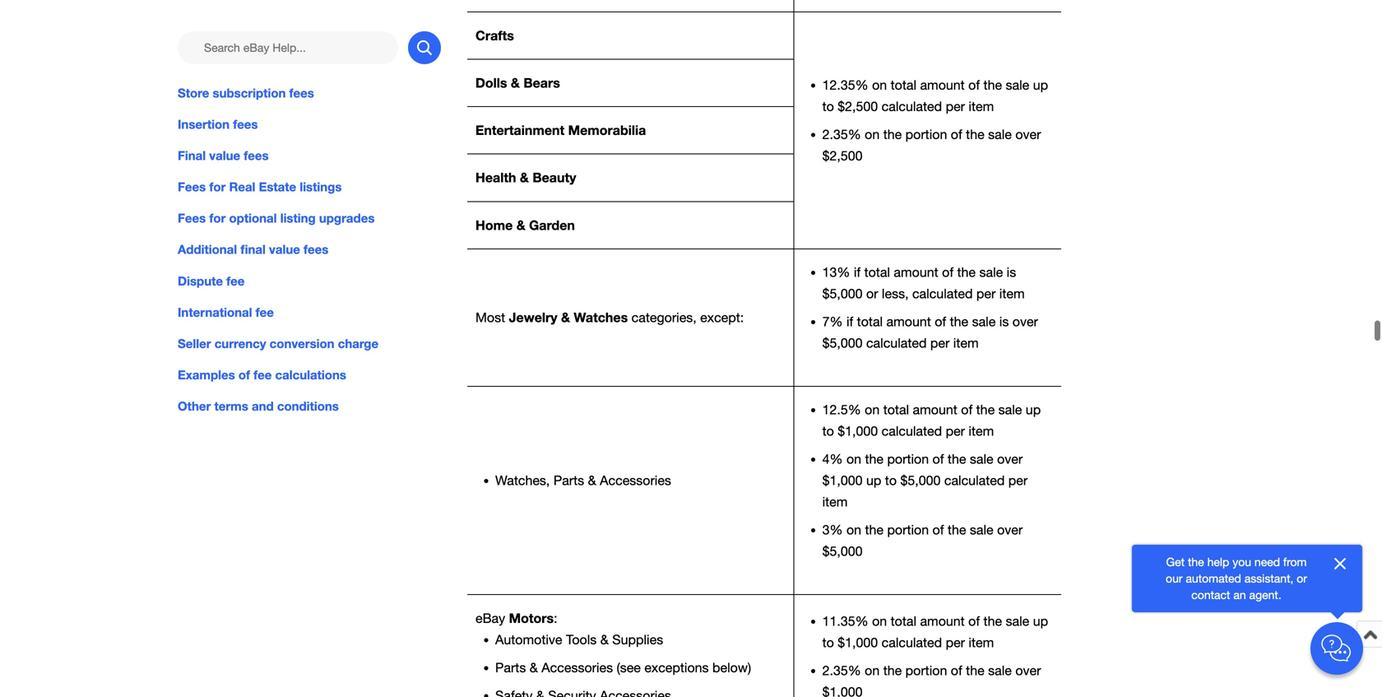Task type: locate. For each thing, give the bounding box(es) containing it.
portion inside 2.35% on the portion of the sale over $2,500
[[906, 127, 948, 142]]

0 vertical spatial 2.35%
[[823, 127, 862, 142]]

calculated inside 11.35% on total amount of the sale up to $1,000 calculated per item
[[882, 635, 943, 650]]

or left less,
[[867, 286, 879, 301]]

up for 12.35% on total amount of the sale up to $2,500 calculated per item
[[1034, 77, 1049, 93]]

0 vertical spatial for
[[209, 180, 226, 194]]

over for 11.35% on total amount of the sale up to $1,000 calculated per item
[[1016, 663, 1042, 678]]

2 fees from the top
[[178, 211, 206, 226]]

dispute fee link
[[178, 272, 441, 290]]

calculated for 12.35%
[[882, 99, 943, 114]]

parts & accessories (see exceptions below)
[[496, 660, 752, 675]]

if right the 13%
[[854, 265, 861, 280]]

amount inside 13% if total amount of the sale is $5,000 or less, calculated per item
[[894, 265, 939, 280]]

entertainment
[[476, 122, 565, 138]]

of for 7% if total amount of the sale is over $5,000 calculated per item
[[935, 314, 947, 329]]

insertion fees link
[[178, 115, 441, 133]]

of inside 4% on the portion of the sale over $1,000 up to $5,000 calculated per item
[[933, 451, 945, 467]]

entertainment memorabilia
[[476, 122, 646, 138]]

for up "additional" on the top of the page
[[209, 211, 226, 226]]

0 vertical spatial fees
[[178, 180, 206, 194]]

1 horizontal spatial or
[[1298, 572, 1308, 585]]

parts right watches,
[[554, 473, 585, 488]]

on right 12.5%
[[865, 402, 880, 417]]

value right final
[[269, 242, 300, 257]]

on for 11.35% on total amount of the sale up to $1,000 calculated per item
[[873, 614, 888, 629]]

dolls
[[476, 75, 507, 91]]

0 horizontal spatial or
[[867, 286, 879, 301]]

total right 12.5%
[[884, 402, 910, 417]]

of for 3% on the portion of the sale over $5,000
[[933, 522, 945, 537]]

help
[[1208, 555, 1230, 569]]

total inside '12.35% on total amount of the sale up to $2,500 calculated per item'
[[891, 77, 917, 93]]

of inside 13% if total amount of the sale is $5,000 or less, calculated per item
[[943, 265, 954, 280]]

total right 11.35%
[[891, 614, 917, 629]]

per inside 11.35% on total amount of the sale up to $1,000 calculated per item
[[946, 635, 966, 650]]

of down 13% if total amount of the sale is $5,000 or less, calculated per item
[[935, 314, 947, 329]]

1 horizontal spatial value
[[269, 242, 300, 257]]

item for 11.35% on total amount of the sale up to $1,000 calculated per item
[[969, 635, 995, 650]]

of up 7% if total amount of the sale is over $5,000 calculated per item
[[943, 265, 954, 280]]

if inside 7% if total amount of the sale is over $5,000 calculated per item
[[847, 314, 854, 329]]

portion down 4% on the portion of the sale over $1,000 up to $5,000 calculated per item
[[888, 522, 929, 537]]

fees for fees for optional listing upgrades
[[178, 211, 206, 226]]

calculated inside '12.35% on total amount of the sale up to $2,500 calculated per item'
[[882, 99, 943, 114]]

on right 11.35%
[[873, 614, 888, 629]]

$2,500 inside '12.35% on total amount of the sale up to $2,500 calculated per item'
[[838, 99, 879, 114]]

2 for from the top
[[209, 211, 226, 226]]

calculated for 11.35%
[[882, 635, 943, 650]]

of down 12.5% on total amount of the sale up to $1,000 calculated per item
[[933, 451, 945, 467]]

or inside get the help you need from our automated assistant, or contact an agent.
[[1298, 572, 1308, 585]]

or for $5,000
[[867, 286, 879, 301]]

over inside 4% on the portion of the sale over $1,000 up to $5,000 calculated per item
[[998, 451, 1023, 467]]

charge
[[338, 336, 379, 351]]

portion
[[906, 127, 948, 142], [888, 451, 929, 467], [888, 522, 929, 537], [906, 663, 948, 678]]

on inside 2.35% on the portion of the sale over $2,500
[[865, 127, 880, 142]]

accessories
[[600, 473, 672, 488], [542, 660, 613, 675]]

the inside 7% if total amount of the sale is over $5,000 calculated per item
[[950, 314, 969, 329]]

& right jewelry
[[561, 310, 570, 325]]

automated
[[1187, 572, 1242, 585]]

per inside 12.5% on total amount of the sale up to $1,000 calculated per item
[[946, 423, 966, 439]]

fee inside "link"
[[227, 274, 245, 288]]

fees inside store subscription fees "link"
[[289, 86, 314, 100]]

item inside 11.35% on total amount of the sale up to $1,000 calculated per item
[[969, 635, 995, 650]]

of down currency
[[239, 367, 250, 382]]

7% if total amount of the sale is over $5,000 calculated per item
[[823, 314, 1039, 351]]

of down '12.35% on total amount of the sale up to $2,500 calculated per item'
[[951, 127, 963, 142]]

2.35% inside 2.35% on the portion of the sale over $1,000
[[823, 663, 862, 678]]

on
[[873, 77, 888, 93], [865, 127, 880, 142], [865, 402, 880, 417], [847, 451, 862, 467], [847, 522, 862, 537], [873, 614, 888, 629], [865, 663, 880, 678]]

store
[[178, 86, 209, 100]]

&
[[511, 75, 520, 91], [520, 170, 529, 185], [517, 217, 526, 233], [561, 310, 570, 325], [588, 473, 597, 488], [601, 632, 609, 647], [530, 660, 538, 675]]

calculated up 2.35% on the portion of the sale over $2,500
[[882, 99, 943, 114]]

to down 11.35%
[[823, 635, 835, 650]]

the inside 11.35% on total amount of the sale up to $1,000 calculated per item
[[984, 614, 1003, 629]]

1 vertical spatial 2.35%
[[823, 663, 862, 678]]

sale inside 3% on the portion of the sale over $5,000
[[970, 522, 994, 537]]

3% on the portion of the sale over $5,000
[[823, 522, 1023, 559]]

the inside 12.5% on total amount of the sale up to $1,000 calculated per item
[[977, 402, 995, 417]]

to
[[823, 99, 835, 114], [823, 423, 835, 439], [886, 473, 897, 488], [823, 635, 835, 650]]

on inside 2.35% on the portion of the sale over $1,000
[[865, 663, 880, 678]]

is inside 7% if total amount of the sale is over $5,000 calculated per item
[[1000, 314, 1010, 329]]

of inside 3% on the portion of the sale over $5,000
[[933, 522, 945, 537]]

over
[[1016, 127, 1042, 142], [1013, 314, 1039, 329], [998, 451, 1023, 467], [998, 522, 1023, 537], [1016, 663, 1042, 678]]

ebay
[[476, 611, 506, 626]]

0 vertical spatial if
[[854, 265, 861, 280]]

motors
[[509, 610, 554, 626]]

$2,500
[[838, 99, 879, 114], [823, 148, 863, 163]]

amount inside 12.5% on total amount of the sale up to $1,000 calculated per item
[[913, 402, 958, 417]]

$5,000 up 3% on the portion of the sale over $5,000
[[901, 473, 941, 488]]

on right '3%'
[[847, 522, 862, 537]]

for left "real"
[[209, 180, 226, 194]]

estate
[[259, 180, 296, 194]]

of up 4% on the portion of the sale over $1,000 up to $5,000 calculated per item
[[962, 402, 973, 417]]

of inside '12.35% on total amount of the sale up to $2,500 calculated per item'
[[969, 77, 981, 93]]

item inside 13% if total amount of the sale is $5,000 or less, calculated per item
[[1000, 286, 1025, 301]]

is
[[1007, 265, 1017, 280], [1000, 314, 1010, 329]]

on inside 3% on the portion of the sale over $5,000
[[847, 522, 862, 537]]

fees up insertion fees link
[[289, 86, 314, 100]]

0 vertical spatial value
[[209, 148, 240, 163]]

1 horizontal spatial parts
[[554, 473, 585, 488]]

on inside 12.5% on total amount of the sale up to $1,000 calculated per item
[[865, 402, 880, 417]]

additional final value fees link
[[178, 241, 441, 259]]

watches, parts & accessories
[[496, 473, 672, 488]]

over inside 2.35% on the portion of the sale over $1,000
[[1016, 663, 1042, 678]]

1 vertical spatial is
[[1000, 314, 1010, 329]]

item inside 12.5% on total amount of the sale up to $1,000 calculated per item
[[969, 423, 995, 439]]

fees for optional listing upgrades
[[178, 211, 375, 226]]

supplies
[[613, 632, 664, 647]]

up inside 12.5% on total amount of the sale up to $1,000 calculated per item
[[1026, 402, 1042, 417]]

on inside '12.35% on total amount of the sale up to $2,500 calculated per item'
[[873, 77, 888, 93]]

you
[[1233, 555, 1252, 569]]

$5,000
[[823, 286, 863, 301], [823, 335, 863, 351], [901, 473, 941, 488], [823, 544, 863, 559]]

item inside '12.35% on total amount of the sale up to $2,500 calculated per item'
[[969, 99, 995, 114]]

or for assistant,
[[1298, 572, 1308, 585]]

calculated inside 4% on the portion of the sale over $1,000 up to $5,000 calculated per item
[[945, 473, 1005, 488]]

0 vertical spatial $2,500
[[838, 99, 879, 114]]

calculated up 4% on the portion of the sale over $1,000 up to $5,000 calculated per item
[[882, 423, 943, 439]]

1 2.35% from the top
[[823, 127, 862, 142]]

on right 12.35%
[[873, 77, 888, 93]]

total inside 12.5% on total amount of the sale up to $1,000 calculated per item
[[884, 402, 910, 417]]

calculated
[[882, 99, 943, 114], [913, 286, 973, 301], [867, 335, 927, 351], [882, 423, 943, 439], [945, 473, 1005, 488], [882, 635, 943, 650]]

on inside 4% on the portion of the sale over $1,000 up to $5,000 calculated per item
[[847, 451, 862, 467]]

calculated inside 7% if total amount of the sale is over $5,000 calculated per item
[[867, 335, 927, 351]]

on inside 11.35% on total amount of the sale up to $1,000 calculated per item
[[873, 614, 888, 629]]

amount inside 11.35% on total amount of the sale up to $1,000 calculated per item
[[921, 614, 965, 629]]

calculated up 2.35% on the portion of the sale over $1,000
[[882, 635, 943, 650]]

amount for watches, parts & accessories
[[913, 402, 958, 417]]

per inside 7% if total amount of the sale is over $5,000 calculated per item
[[931, 335, 950, 351]]

0 vertical spatial or
[[867, 286, 879, 301]]

to up 3% on the portion of the sale over $5,000
[[886, 473, 897, 488]]

fees down 'store subscription fees'
[[233, 117, 258, 132]]

if right 7% at top
[[847, 314, 854, 329]]

sale for 2.35% on the portion of the sale over $1,000
[[989, 663, 1012, 678]]

1 vertical spatial or
[[1298, 572, 1308, 585]]

up for 11.35% on total amount of the sale up to $1,000 calculated per item
[[1034, 614, 1049, 629]]

of inside 2.35% on the portion of the sale over $1,000
[[951, 663, 963, 678]]

portion inside 4% on the portion of the sale over $1,000 up to $5,000 calculated per item
[[888, 451, 929, 467]]

& right dolls
[[511, 75, 520, 91]]

item
[[969, 99, 995, 114], [1000, 286, 1025, 301], [954, 335, 979, 351], [969, 423, 995, 439], [823, 494, 848, 509], [969, 635, 995, 650]]

of for 13% if total amount of the sale is $5,000 or less, calculated per item
[[943, 265, 954, 280]]

is inside 13% if total amount of the sale is $5,000 or less, calculated per item
[[1007, 265, 1017, 280]]

of down 4% on the portion of the sale over $1,000 up to $5,000 calculated per item
[[933, 522, 945, 537]]

to inside 11.35% on total amount of the sale up to $1,000 calculated per item
[[823, 635, 835, 650]]

fee up and
[[254, 367, 272, 382]]

over inside 3% on the portion of the sale over $5,000
[[998, 522, 1023, 537]]

calculated up 7% if total amount of the sale is over $5,000 calculated per item
[[913, 286, 973, 301]]

of up 2.35% on the portion of the sale over $1,000
[[969, 614, 981, 629]]

automotive tools & supplies
[[496, 632, 664, 647]]

final
[[241, 242, 266, 257]]

1 vertical spatial $2,500
[[823, 148, 863, 163]]

amount inside '12.35% on total amount of the sale up to $2,500 calculated per item'
[[921, 77, 965, 93]]

to inside 12.5% on total amount of the sale up to $1,000 calculated per item
[[823, 423, 835, 439]]

amount down less,
[[887, 314, 932, 329]]

home
[[476, 217, 513, 233]]

automotive
[[496, 632, 563, 647]]

on down 12.35%
[[865, 127, 880, 142]]

jewelry
[[509, 310, 558, 325]]

calculated down 12.5% on total amount of the sale up to $1,000 calculated per item
[[945, 473, 1005, 488]]

2.35% inside 2.35% on the portion of the sale over $2,500
[[823, 127, 862, 142]]

to for 12.35%
[[823, 99, 835, 114]]

of
[[969, 77, 981, 93], [951, 127, 963, 142], [943, 265, 954, 280], [935, 314, 947, 329], [239, 367, 250, 382], [962, 402, 973, 417], [933, 451, 945, 467], [933, 522, 945, 537], [969, 614, 981, 629], [951, 663, 963, 678]]

fees up the fees for real estate listings
[[244, 148, 269, 163]]

amount up less,
[[894, 265, 939, 280]]

value down insertion fees
[[209, 148, 240, 163]]

$5,000 down '3%'
[[823, 544, 863, 559]]

if
[[854, 265, 861, 280], [847, 314, 854, 329]]

0 vertical spatial fee
[[227, 274, 245, 288]]

parts down automotive at the left of page
[[496, 660, 526, 675]]

per inside '12.35% on total amount of the sale up to $2,500 calculated per item'
[[946, 99, 966, 114]]

12.35% on total amount of the sale up to $2,500 calculated per item
[[823, 77, 1049, 114]]

if for 13%
[[854, 265, 861, 280]]

total right 12.35%
[[891, 77, 917, 93]]

fee up international fee
[[227, 274, 245, 288]]

portion down '12.35% on total amount of the sale up to $2,500 calculated per item'
[[906, 127, 948, 142]]

1 vertical spatial fees
[[178, 211, 206, 226]]

calculated down less,
[[867, 335, 927, 351]]

or down from
[[1298, 572, 1308, 585]]

memorabilia
[[568, 122, 646, 138]]

over inside 2.35% on the portion of the sale over $2,500
[[1016, 127, 1042, 142]]

of for 2.35% on the portion of the sale over $2,500
[[951, 127, 963, 142]]

amount up 4% on the portion of the sale over $1,000 up to $5,000 calculated per item
[[913, 402, 958, 417]]

amount up 2.35% on the portion of the sale over $2,500
[[921, 77, 965, 93]]

& right watches,
[[588, 473, 597, 488]]

if inside 13% if total amount of the sale is $5,000 or less, calculated per item
[[854, 265, 861, 280]]

crafts
[[476, 28, 514, 43]]

fee up the seller currency conversion charge
[[256, 305, 274, 320]]

total inside 11.35% on total amount of the sale up to $1,000 calculated per item
[[891, 614, 917, 629]]

amount up 2.35% on the portion of the sale over $1,000
[[921, 614, 965, 629]]

1 vertical spatial for
[[209, 211, 226, 226]]

11.35%
[[823, 614, 869, 629]]

calculated inside 13% if total amount of the sale is $5,000 or less, calculated per item
[[913, 286, 973, 301]]

fees
[[178, 180, 206, 194], [178, 211, 206, 226]]

on for 12.35% on total amount of the sale up to $2,500 calculated per item
[[873, 77, 888, 93]]

from
[[1284, 555, 1308, 569]]

1 vertical spatial if
[[847, 314, 854, 329]]

sale inside '12.35% on total amount of the sale up to $2,500 calculated per item'
[[1006, 77, 1030, 93]]

1 fees from the top
[[178, 180, 206, 194]]

amount inside 7% if total amount of the sale is over $5,000 calculated per item
[[887, 314, 932, 329]]

to inside '12.35% on total amount of the sale up to $2,500 calculated per item'
[[823, 99, 835, 114]]

of inside 7% if total amount of the sale is over $5,000 calculated per item
[[935, 314, 947, 329]]

fees for fees for real estate listings
[[178, 180, 206, 194]]

sale for 2.35% on the portion of the sale over $2,500
[[989, 127, 1012, 142]]

fee
[[227, 274, 245, 288], [256, 305, 274, 320], [254, 367, 272, 382]]

total for most
[[865, 265, 891, 280]]

to down 12.5%
[[823, 423, 835, 439]]

portion inside 2.35% on the portion of the sale over $1,000
[[906, 663, 948, 678]]

12.5%
[[823, 402, 862, 417]]

fees for optional listing upgrades link
[[178, 209, 441, 227]]

0 horizontal spatial value
[[209, 148, 240, 163]]

of inside 12.5% on total amount of the sale up to $1,000 calculated per item
[[962, 402, 973, 417]]

sale inside 11.35% on total amount of the sale up to $1,000 calculated per item
[[1006, 614, 1030, 629]]

fees down final
[[178, 180, 206, 194]]

1 vertical spatial fee
[[256, 305, 274, 320]]

fees down fees for optional listing upgrades link
[[304, 242, 329, 257]]

sale for 4% on the portion of the sale over $1,000 up to $5,000 calculated per item
[[970, 451, 994, 467]]

over inside 7% if total amount of the sale is over $5,000 calculated per item
[[1013, 314, 1039, 329]]

up inside 11.35% on total amount of the sale up to $1,000 calculated per item
[[1034, 614, 1049, 629]]

sale inside 4% on the portion of the sale over $1,000 up to $5,000 calculated per item
[[970, 451, 994, 467]]

sale inside 13% if total amount of the sale is $5,000 or less, calculated per item
[[980, 265, 1004, 280]]

international fee
[[178, 305, 274, 320]]

of down 11.35% on total amount of the sale up to $1,000 calculated per item
[[951, 663, 963, 678]]

total right 7% at top
[[858, 314, 883, 329]]

value
[[209, 148, 240, 163], [269, 242, 300, 257]]

of up 2.35% on the portion of the sale over $2,500
[[969, 77, 981, 93]]

sale inside 12.5% on total amount of the sale up to $1,000 calculated per item
[[999, 402, 1023, 417]]

fees inside final value fees 'link'
[[244, 148, 269, 163]]

conversion
[[270, 336, 335, 351]]

of for 4% on the portion of the sale over $1,000 up to $5,000 calculated per item
[[933, 451, 945, 467]]

sale inside 7% if total amount of the sale is over $5,000 calculated per item
[[973, 314, 996, 329]]

or inside 13% if total amount of the sale is $5,000 or less, calculated per item
[[867, 286, 879, 301]]

0 vertical spatial is
[[1007, 265, 1017, 280]]

portion for 11.35%
[[906, 663, 948, 678]]

2 2.35% from the top
[[823, 663, 862, 678]]

2.35% on the portion of the sale over $1,000
[[823, 663, 1042, 697]]

fees up "additional" on the top of the page
[[178, 211, 206, 226]]

portion down 12.5% on total amount of the sale up to $1,000 calculated per item
[[888, 451, 929, 467]]

of inside 2.35% on the portion of the sale over $2,500
[[951, 127, 963, 142]]

$5,000 down the 13%
[[823, 286, 863, 301]]

2.35% down 12.35%
[[823, 127, 862, 142]]

item inside 7% if total amount of the sale is over $5,000 calculated per item
[[954, 335, 979, 351]]

on down 11.35%
[[865, 663, 880, 678]]

& right health
[[520, 170, 529, 185]]

parts
[[554, 473, 585, 488], [496, 660, 526, 675]]

2.35%
[[823, 127, 862, 142], [823, 663, 862, 678]]

of inside 11.35% on total amount of the sale up to $1,000 calculated per item
[[969, 614, 981, 629]]

fee for international fee
[[256, 305, 274, 320]]

2.35% down 11.35%
[[823, 663, 862, 678]]

beauty
[[533, 170, 577, 185]]

portion down 11.35% on total amount of the sale up to $1,000 calculated per item
[[906, 663, 948, 678]]

calculated for 12.5%
[[882, 423, 943, 439]]

$5,000 down 7% at top
[[823, 335, 863, 351]]

per inside 13% if total amount of the sale is $5,000 or less, calculated per item
[[977, 286, 996, 301]]

per for 12.35% on total amount of the sale up to $2,500 calculated per item
[[946, 99, 966, 114]]

or
[[867, 286, 879, 301], [1298, 572, 1308, 585]]

4% on the portion of the sale over $1,000 up to $5,000 calculated per item
[[823, 451, 1028, 509]]

1 vertical spatial value
[[269, 242, 300, 257]]

$2,500 inside 2.35% on the portion of the sale over $2,500
[[823, 148, 863, 163]]

1 vertical spatial parts
[[496, 660, 526, 675]]

calculated inside 12.5% on total amount of the sale up to $1,000 calculated per item
[[882, 423, 943, 439]]

sale inside 2.35% on the portion of the sale over $2,500
[[989, 127, 1012, 142]]

of for 12.35% on total amount of the sale up to $2,500 calculated per item
[[969, 77, 981, 93]]

total inside 13% if total amount of the sale is $5,000 or less, calculated per item
[[865, 265, 891, 280]]

total
[[891, 77, 917, 93], [865, 265, 891, 280], [858, 314, 883, 329], [884, 402, 910, 417], [891, 614, 917, 629]]

total up less,
[[865, 265, 891, 280]]

on right the 4%
[[847, 451, 862, 467]]

portion for 12.35%
[[906, 127, 948, 142]]

1 for from the top
[[209, 180, 226, 194]]

sale inside 2.35% on the portion of the sale over $1,000
[[989, 663, 1012, 678]]

bears
[[524, 75, 560, 91]]

up inside '12.35% on total amount of the sale up to $2,500 calculated per item'
[[1034, 77, 1049, 93]]

exceptions
[[645, 660, 709, 675]]

of for 2.35% on the portion of the sale over $1,000
[[951, 663, 963, 678]]

up
[[1034, 77, 1049, 93], [1026, 402, 1042, 417], [867, 473, 882, 488], [1034, 614, 1049, 629]]

sale
[[1006, 77, 1030, 93], [989, 127, 1012, 142], [980, 265, 1004, 280], [973, 314, 996, 329], [999, 402, 1023, 417], [970, 451, 994, 467], [970, 522, 994, 537], [1006, 614, 1030, 629], [989, 663, 1012, 678]]

to down 12.35%
[[823, 99, 835, 114]]



Task type: vqa. For each thing, say whether or not it's contained in the screenshot.
the except:
yes



Task type: describe. For each thing, give the bounding box(es) containing it.
except:
[[701, 310, 744, 325]]

on for 2.35% on the portion of the sale over $1,000
[[865, 663, 880, 678]]

garden
[[529, 217, 575, 233]]

to for 12.5%
[[823, 423, 835, 439]]

$1,000 inside 12.5% on total amount of the sale up to $1,000 calculated per item
[[838, 423, 879, 439]]

(see
[[617, 660, 641, 675]]

:
[[554, 611, 558, 626]]

categories,
[[632, 310, 697, 325]]

portion for 12.5%
[[888, 451, 929, 467]]

additional
[[178, 242, 237, 257]]

other
[[178, 399, 211, 414]]

12.5% on total amount of the sale up to $1,000 calculated per item
[[823, 402, 1042, 439]]

portion inside 3% on the portion of the sale over $5,000
[[888, 522, 929, 537]]

subscription
[[213, 86, 286, 100]]

13%
[[823, 265, 851, 280]]

calculations
[[275, 367, 346, 382]]

$5,000 inside 7% if total amount of the sale is over $5,000 calculated per item
[[823, 335, 863, 351]]

total for watches, parts & accessories
[[884, 402, 910, 417]]

up inside 4% on the portion of the sale over $1,000 up to $5,000 calculated per item
[[867, 473, 882, 488]]

fees inside 'additional final value fees' link
[[304, 242, 329, 257]]

$1,000 inside 2.35% on the portion of the sale over $1,000
[[823, 685, 863, 697]]

$5,000 inside 4% on the portion of the sale over $1,000 up to $5,000 calculated per item
[[901, 473, 941, 488]]

1 vertical spatial accessories
[[542, 660, 613, 675]]

assistant,
[[1245, 572, 1294, 585]]

below)
[[713, 660, 752, 675]]

fee for dispute fee
[[227, 274, 245, 288]]

seller currency conversion charge
[[178, 336, 379, 351]]

of for 11.35% on total amount of the sale up to $1,000 calculated per item
[[969, 614, 981, 629]]

$1,000 inside 11.35% on total amount of the sale up to $1,000 calculated per item
[[838, 635, 879, 650]]

most
[[476, 310, 506, 325]]

our
[[1167, 572, 1183, 585]]

value inside 'link'
[[209, 148, 240, 163]]

dispute fee
[[178, 274, 245, 288]]

on for 4% on the portion of the sale over $1,000 up to $5,000 calculated per item
[[847, 451, 862, 467]]

sale for 7% if total amount of the sale is over $5,000 calculated per item
[[973, 314, 996, 329]]

& right home
[[517, 217, 526, 233]]

11.35% on total amount of the sale up to $1,000 calculated per item
[[823, 614, 1049, 650]]

real
[[229, 180, 256, 194]]

agent.
[[1250, 588, 1282, 602]]

watches,
[[496, 473, 550, 488]]

international
[[178, 305, 252, 320]]

per for 11.35% on total amount of the sale up to $1,000 calculated per item
[[946, 635, 966, 650]]

for for optional
[[209, 211, 226, 226]]

0 horizontal spatial parts
[[496, 660, 526, 675]]

examples of fee calculations
[[178, 367, 346, 382]]

sale for 13% if total amount of the sale is $5,000 or less, calculated per item
[[980, 265, 1004, 280]]

tools
[[566, 632, 597, 647]]

insertion fees
[[178, 117, 258, 132]]

up for 12.5% on total amount of the sale up to $1,000 calculated per item
[[1026, 402, 1042, 417]]

dispute
[[178, 274, 223, 288]]

upgrades
[[319, 211, 375, 226]]

is for per
[[1007, 265, 1017, 280]]

fees for real estate listings
[[178, 180, 342, 194]]

2.35% on the portion of the sale over $2,500
[[823, 127, 1042, 163]]

sale for 12.5% on total amount of the sale up to $1,000 calculated per item
[[999, 402, 1023, 417]]

4%
[[823, 451, 843, 467]]

$5,000 inside 13% if total amount of the sale is $5,000 or less, calculated per item
[[823, 286, 863, 301]]

conditions
[[277, 399, 339, 414]]

get
[[1167, 555, 1185, 569]]

to inside 4% on the portion of the sale over $1,000 up to $5,000 calculated per item
[[886, 473, 897, 488]]

the inside get the help you need from our automated assistant, or contact an agent.
[[1189, 555, 1205, 569]]

sale for 11.35% on total amount of the sale up to $1,000 calculated per item
[[1006, 614, 1030, 629]]

if for 7%
[[847, 314, 854, 329]]

the inside 13% if total amount of the sale is $5,000 or less, calculated per item
[[958, 265, 976, 280]]

is for item
[[1000, 314, 1010, 329]]

dolls & bears
[[476, 75, 560, 91]]

item for 12.35% on total amount of the sale up to $2,500 calculated per item
[[969, 99, 995, 114]]

examples
[[178, 367, 235, 382]]

amount for crafts
[[921, 77, 965, 93]]

per for 7% if total amount of the sale is over $5,000 calculated per item
[[931, 335, 950, 351]]

international fee link
[[178, 303, 441, 321]]

fees for real estate listings link
[[178, 178, 441, 196]]

insertion
[[178, 117, 230, 132]]

other terms and conditions link
[[178, 397, 441, 415]]

health
[[476, 170, 517, 185]]

store subscription fees link
[[178, 84, 441, 102]]

of for 12.5% on total amount of the sale up to $1,000 calculated per item
[[962, 402, 973, 417]]

ebay motors :
[[476, 610, 558, 626]]

listing
[[280, 211, 316, 226]]

sale for 3% on the portion of the sale over $5,000
[[970, 522, 994, 537]]

seller currency conversion charge link
[[178, 335, 441, 353]]

on for 12.5% on total amount of the sale up to $1,000 calculated per item
[[865, 402, 880, 417]]

get the help you need from our automated assistant, or contact an agent. tooltip
[[1159, 554, 1315, 603]]

terms
[[214, 399, 248, 414]]

and
[[252, 399, 274, 414]]

for for real
[[209, 180, 226, 194]]

sale for 12.35% on total amount of the sale up to $2,500 calculated per item
[[1006, 77, 1030, 93]]

final value fees link
[[178, 147, 441, 165]]

$5,000 inside 3% on the portion of the sale over $5,000
[[823, 544, 863, 559]]

on for 3% on the portion of the sale over $5,000
[[847, 522, 862, 537]]

less,
[[882, 286, 909, 301]]

examples of fee calculations link
[[178, 366, 441, 384]]

health & beauty
[[476, 170, 577, 185]]

additional final value fees
[[178, 242, 329, 257]]

3%
[[823, 522, 843, 537]]

& down automotive at the left of page
[[530, 660, 538, 675]]

fees inside insertion fees link
[[233, 117, 258, 132]]

total for crafts
[[891, 77, 917, 93]]

total inside 7% if total amount of the sale is over $5,000 calculated per item
[[858, 314, 883, 329]]

item for 7% if total amount of the sale is over $5,000 calculated per item
[[954, 335, 979, 351]]

most jewelry & watches categories, except:
[[476, 310, 744, 325]]

store subscription fees
[[178, 86, 314, 100]]

currency
[[215, 336, 266, 351]]

final
[[178, 148, 206, 163]]

optional
[[229, 211, 277, 226]]

the inside '12.35% on total amount of the sale up to $2,500 calculated per item'
[[984, 77, 1003, 93]]

per inside 4% on the portion of the sale over $1,000 up to $5,000 calculated per item
[[1009, 473, 1028, 488]]

$1,000 inside 4% on the portion of the sale over $1,000 up to $5,000 calculated per item
[[823, 473, 863, 488]]

13% if total amount of the sale is $5,000 or less, calculated per item
[[823, 265, 1025, 301]]

over for 12.5% on total amount of the sale up to $1,000 calculated per item
[[998, 451, 1023, 467]]

watches
[[574, 310, 628, 325]]

contact
[[1192, 588, 1231, 602]]

calculated for 7%
[[867, 335, 927, 351]]

item inside 4% on the portion of the sale over $1,000 up to $5,000 calculated per item
[[823, 494, 848, 509]]

home & garden
[[476, 217, 575, 233]]

on for 2.35% on the portion of the sale over $2,500
[[865, 127, 880, 142]]

7%
[[823, 314, 843, 329]]

2.35% for $2,500
[[823, 127, 862, 142]]

item for 12.5% on total amount of the sale up to $1,000 calculated per item
[[969, 423, 995, 439]]

get the help you need from our automated assistant, or contact an agent.
[[1167, 555, 1308, 602]]

final value fees
[[178, 148, 269, 163]]

over for 12.35% on total amount of the sale up to $2,500 calculated per item
[[1016, 127, 1042, 142]]

seller
[[178, 336, 211, 351]]

an
[[1234, 588, 1247, 602]]

& right tools
[[601, 632, 609, 647]]

0 vertical spatial parts
[[554, 473, 585, 488]]

2.35% for $1,000
[[823, 663, 862, 678]]

Search eBay Help... text field
[[178, 31, 398, 64]]

other terms and conditions
[[178, 399, 339, 414]]

0 vertical spatial accessories
[[600, 473, 672, 488]]

12.35%
[[823, 77, 869, 93]]

amount for most
[[894, 265, 939, 280]]

to for 11.35%
[[823, 635, 835, 650]]

per for 12.5% on total amount of the sale up to $1,000 calculated per item
[[946, 423, 966, 439]]

2 vertical spatial fee
[[254, 367, 272, 382]]



